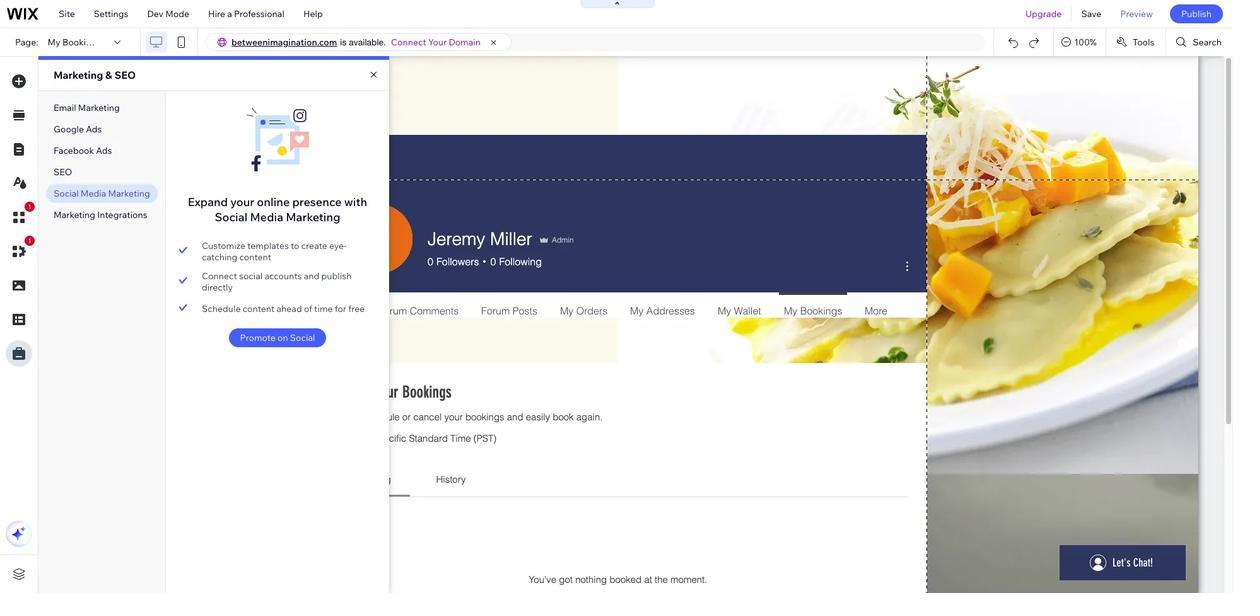 Task type: vqa. For each thing, say whether or not it's contained in the screenshot.
a at the left top
yes



Task type: describe. For each thing, give the bounding box(es) containing it.
catching
[[202, 252, 238, 263]]

templates
[[248, 240, 289, 252]]

dev mode
[[147, 8, 189, 20]]

ads for facebook ads
[[96, 145, 112, 157]]

domain
[[449, 37, 481, 48]]

ads for google ads
[[86, 124, 102, 135]]

promote
[[240, 333, 276, 344]]

marketing up integrations
[[108, 188, 150, 199]]

is available. connect your domain
[[340, 37, 481, 48]]

search button
[[1167, 28, 1234, 56]]

connect social accounts and publish directly
[[202, 271, 352, 294]]

social media marketing
[[54, 188, 150, 199]]

save button
[[1073, 0, 1112, 28]]

1 horizontal spatial seo
[[115, 69, 136, 81]]

my
[[48, 37, 60, 48]]

google ads
[[54, 124, 102, 135]]

facebook ads
[[54, 145, 112, 157]]

save
[[1082, 8, 1102, 20]]

customize
[[202, 240, 246, 252]]

marketing down social media marketing
[[54, 210, 95, 221]]

content inside the customize templates to create eye- catching content
[[240, 252, 271, 263]]

social
[[239, 271, 263, 282]]

0 vertical spatial media
[[81, 188, 106, 199]]

your
[[429, 37, 447, 48]]

tools button
[[1107, 28, 1167, 56]]

settings
[[94, 8, 128, 20]]

accounts
[[265, 271, 302, 282]]

help
[[304, 8, 323, 20]]

online
[[257, 195, 290, 210]]

&
[[105, 69, 112, 81]]

schedule
[[202, 304, 241, 315]]

promote on social
[[240, 333, 315, 344]]

marketing up google ads
[[78, 102, 120, 114]]

mode
[[165, 8, 189, 20]]

a
[[227, 8, 232, 20]]

1 for second 1 button from the bottom
[[28, 203, 32, 211]]

for
[[335, 304, 347, 315]]

integrations
[[97, 210, 147, 221]]

upgrade
[[1026, 8, 1063, 20]]

preview button
[[1112, 0, 1163, 28]]

hire a professional
[[208, 8, 285, 20]]

your
[[231, 195, 255, 210]]

expand
[[188, 195, 228, 210]]

marketing & seo
[[54, 69, 136, 81]]

facebook
[[54, 145, 94, 157]]

free
[[349, 304, 365, 315]]

eye-
[[329, 240, 347, 252]]

is
[[340, 37, 347, 47]]

0 vertical spatial connect
[[391, 37, 427, 48]]

100% button
[[1055, 28, 1106, 56]]



Task type: locate. For each thing, give the bounding box(es) containing it.
2 horizontal spatial social
[[290, 333, 315, 344]]

media down online at the left top of the page
[[250, 210, 283, 225]]

marketing left the &
[[54, 69, 103, 81]]

2 1 from the top
[[28, 237, 32, 245]]

1
[[28, 203, 32, 211], [28, 237, 32, 245]]

bookings
[[62, 37, 101, 48]]

0 horizontal spatial seo
[[54, 167, 72, 178]]

email marketing
[[54, 102, 120, 114]]

0 vertical spatial social
[[54, 188, 79, 199]]

social down your
[[215, 210, 248, 225]]

betweenimagination.com
[[232, 37, 337, 48]]

0 vertical spatial ads
[[86, 124, 102, 135]]

and
[[304, 271, 320, 282]]

ads
[[86, 124, 102, 135], [96, 145, 112, 157]]

available.
[[349, 37, 386, 47]]

1 horizontal spatial connect
[[391, 37, 427, 48]]

1 vertical spatial connect
[[202, 271, 237, 282]]

schedule content ahead of time for free
[[202, 304, 365, 315]]

media up marketing integrations at the left top of page
[[81, 188, 106, 199]]

marketing
[[54, 69, 103, 81], [78, 102, 120, 114], [108, 188, 150, 199], [54, 210, 95, 221], [286, 210, 341, 225]]

ahead
[[277, 304, 302, 315]]

of
[[304, 304, 312, 315]]

google
[[54, 124, 84, 135]]

social inside button
[[290, 333, 315, 344]]

publish button
[[1171, 4, 1224, 23]]

marketing inside "expand your online presence with social media marketing"
[[286, 210, 341, 225]]

connect down "catching"
[[202, 271, 237, 282]]

ads right facebook
[[96, 145, 112, 157]]

1 button
[[6, 202, 35, 231], [6, 236, 35, 265]]

1 horizontal spatial media
[[250, 210, 283, 225]]

search
[[1194, 37, 1223, 48]]

1 vertical spatial content
[[243, 304, 275, 315]]

content
[[240, 252, 271, 263], [243, 304, 275, 315]]

media inside "expand your online presence with social media marketing"
[[250, 210, 283, 225]]

connect inside connect social accounts and publish directly
[[202, 271, 237, 282]]

0 vertical spatial seo
[[115, 69, 136, 81]]

media
[[81, 188, 106, 199], [250, 210, 283, 225]]

seo
[[115, 69, 136, 81], [54, 167, 72, 178]]

100%
[[1075, 37, 1098, 48]]

email
[[54, 102, 76, 114]]

promote on social button
[[229, 329, 327, 348]]

1 vertical spatial 1 button
[[6, 236, 35, 265]]

create
[[301, 240, 327, 252]]

on
[[278, 333, 288, 344]]

social inside "expand your online presence with social media marketing"
[[215, 210, 248, 225]]

my bookings
[[48, 37, 101, 48]]

marketing down presence
[[286, 210, 341, 225]]

0 vertical spatial 1
[[28, 203, 32, 211]]

content up promote
[[243, 304, 275, 315]]

seo down facebook
[[54, 167, 72, 178]]

social
[[54, 188, 79, 199], [215, 210, 248, 225], [290, 333, 315, 344]]

tools
[[1134, 37, 1155, 48]]

connect left "your"
[[391, 37, 427, 48]]

directly
[[202, 282, 233, 294]]

presence
[[293, 195, 342, 210]]

1 vertical spatial social
[[215, 210, 248, 225]]

0 horizontal spatial connect
[[202, 271, 237, 282]]

seo right the &
[[115, 69, 136, 81]]

0 horizontal spatial media
[[81, 188, 106, 199]]

publish
[[322, 271, 352, 282]]

ads down email marketing
[[86, 124, 102, 135]]

to
[[291, 240, 299, 252]]

preview
[[1121, 8, 1154, 20]]

content up social
[[240, 252, 271, 263]]

expand your online presence with social media marketing
[[188, 195, 367, 225]]

dev
[[147, 8, 163, 20]]

2 vertical spatial social
[[290, 333, 315, 344]]

1 1 button from the top
[[6, 202, 35, 231]]

0 vertical spatial 1 button
[[6, 202, 35, 231]]

1 vertical spatial 1
[[28, 237, 32, 245]]

hire
[[208, 8, 225, 20]]

customize templates to create eye- catching content
[[202, 240, 347, 263]]

1 1 from the top
[[28, 203, 32, 211]]

site
[[59, 8, 75, 20]]

with
[[344, 195, 367, 210]]

1 for second 1 button
[[28, 237, 32, 245]]

professional
[[234, 8, 285, 20]]

1 vertical spatial seo
[[54, 167, 72, 178]]

2 1 button from the top
[[6, 236, 35, 265]]

social up marketing integrations at the left top of page
[[54, 188, 79, 199]]

1 vertical spatial ads
[[96, 145, 112, 157]]

1 vertical spatial media
[[250, 210, 283, 225]]

0 horizontal spatial social
[[54, 188, 79, 199]]

publish
[[1182, 8, 1213, 20]]

social right on
[[290, 333, 315, 344]]

marketing integrations
[[54, 210, 147, 221]]

time
[[314, 304, 333, 315]]

1 horizontal spatial social
[[215, 210, 248, 225]]

connect
[[391, 37, 427, 48], [202, 271, 237, 282]]

0 vertical spatial content
[[240, 252, 271, 263]]



